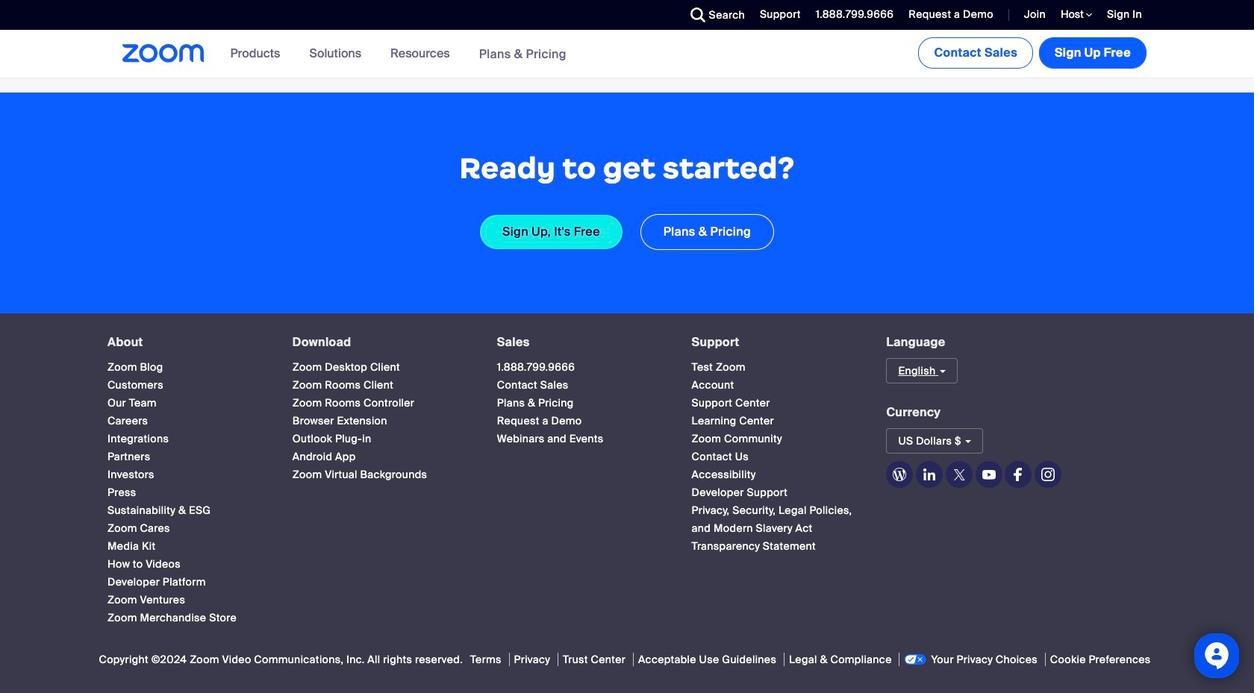 Task type: locate. For each thing, give the bounding box(es) containing it.
banner
[[105, 30, 1150, 78]]

meetings navigation
[[916, 30, 1150, 72]]

heading
[[108, 336, 266, 349], [293, 336, 470, 349], [497, 336, 665, 349], [692, 336, 860, 349]]

zoom logo image
[[122, 44, 204, 63]]

product information navigation
[[219, 30, 578, 78]]

main content
[[0, 0, 1254, 314]]

1 heading from the left
[[108, 336, 266, 349]]



Task type: vqa. For each thing, say whether or not it's contained in the screenshot.
ZOOM ONE tab
no



Task type: describe. For each thing, give the bounding box(es) containing it.
4 heading from the left
[[692, 336, 860, 349]]

2 heading from the left
[[293, 336, 470, 349]]

3 heading from the left
[[497, 336, 665, 349]]



